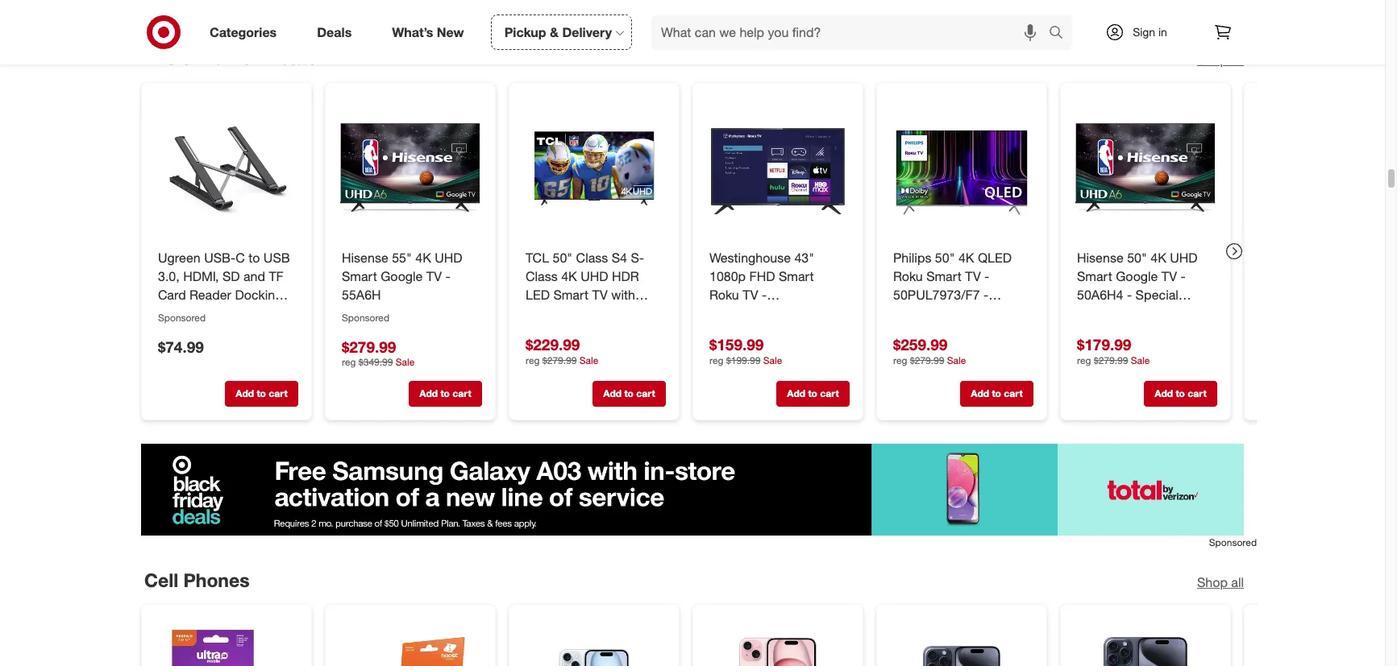 Task type: describe. For each thing, give the bounding box(es) containing it.
reg for $259.99
[[893, 355, 907, 367]]

to for westinghouse 43" 1080p fhd smart roku tv - wr43ft2212 - special purchase
[[808, 388, 817, 400]]

$179.99 reg $279.99 sale
[[1077, 336, 1150, 367]]

hisense for hisense 50" 4k uhd smart google tv - 50a6h4 - special purchase
[[1077, 250, 1124, 266]]

3.0,
[[158, 268, 180, 285]]

add to cart button for $229.99
[[593, 382, 666, 408]]

add to cart for $229.99
[[603, 388, 655, 400]]

$349.99
[[359, 357, 393, 369]]

sale inside tcl 50" class s4 s- class 4k uhd hdr led smart tv with google tv - 50s45g - special purchase $229.99 reg $279.99 sale
[[580, 355, 598, 367]]

pickup & delivery link
[[491, 15, 632, 50]]

pickup & delivery
[[504, 24, 612, 40]]

1 add from the left
[[236, 388, 254, 400]]

& for tvs
[[182, 46, 194, 69]]

55a6h
[[342, 287, 381, 303]]

phones
[[183, 569, 250, 591]]

$159.99
[[709, 336, 764, 354]]

categories
[[210, 24, 277, 40]]

philips 50" 4k qled roku smart tv - 50pul7973/f7 - special purchase link
[[893, 249, 1030, 321]]

station
[[158, 305, 198, 321]]

philips
[[893, 250, 932, 266]]

westinghouse 43" 1080p fhd smart roku tv - wr43ft2212 - special purchase $159.99 reg $199.99 sale
[[709, 250, 843, 367]]

$74.99
[[158, 338, 204, 356]]

tvs & home theater
[[144, 46, 325, 69]]

and
[[243, 268, 265, 285]]

add to cart button for $159.99
[[776, 382, 850, 408]]

What can we help you find? suggestions appear below search field
[[651, 15, 1053, 50]]

tcl 50" class s4 s- class 4k uhd hdr led smart tv with google tv - 50s45g - special purchase $229.99 reg $279.99 sale
[[526, 250, 655, 367]]

new
[[437, 24, 464, 40]]

to for hisense 50" 4k uhd smart google tv - 50a6h4 - special purchase
[[1176, 388, 1185, 400]]

all for tvs & home theater
[[1231, 52, 1244, 68]]

what's new link
[[378, 15, 484, 50]]

fhd
[[749, 268, 775, 285]]

add for $259.99
[[971, 388, 989, 400]]

to for hisense 55" 4k uhd smart google tv - 55a6h
[[441, 388, 450, 400]]

cell
[[144, 569, 178, 591]]

search
[[1042, 25, 1080, 42]]

uhd for hisense 55" 4k uhd smart google tv - 55a6h
[[435, 250, 462, 266]]

2 add to cart from the left
[[419, 388, 471, 400]]

smart for 55a6h
[[342, 268, 377, 285]]

advertisement region
[[128, 444, 1257, 536]]

reg for $279.99
[[342, 357, 356, 369]]

2 horizontal spatial sponsored
[[1209, 537, 1257, 549]]

westinghouse 43" 1080p fhd smart roku tv - wr43ft2212 - special purchase link
[[709, 249, 847, 340]]

to for tcl 50" class s4 s- class 4k uhd hdr led smart tv with google tv - 50s45g - special purchase
[[624, 388, 634, 400]]

sale inside westinghouse 43" 1080p fhd smart roku tv - wr43ft2212 - special purchase $159.99 reg $199.99 sale
[[763, 355, 782, 367]]

add for $159.99
[[787, 388, 805, 400]]

wr43ft2212
[[709, 305, 788, 321]]

0 vertical spatial class
[[576, 250, 608, 266]]

$199.99
[[726, 355, 761, 367]]

to inside ugreen usb-c to usb 3.0, hdmi, sd and tf card reader docking station
[[249, 250, 260, 266]]

2 add from the left
[[419, 388, 438, 400]]

sale for $279.99
[[396, 357, 415, 369]]

purchase inside tcl 50" class s4 s- class 4k uhd hdr led smart tv with google tv - 50s45g - special purchase $229.99 reg $279.99 sale
[[572, 324, 626, 340]]

purchase for 50a6h4
[[1077, 305, 1131, 321]]

tv for 50a6h4
[[1162, 268, 1177, 285]]

delivery
[[562, 24, 612, 40]]

50s45g
[[599, 305, 646, 321]]

shop all for tvs & home theater
[[1197, 52, 1244, 68]]

usb
[[264, 250, 290, 266]]

$179.99
[[1077, 336, 1131, 354]]

in
[[1158, 25, 1167, 39]]

ugreen usb-c to usb 3.0, hdmi, sd and tf card reader docking station
[[158, 250, 290, 321]]

reg for $179.99
[[1077, 355, 1091, 367]]

categories link
[[196, 15, 297, 50]]

4k for hisense 50" 4k uhd smart google tv - 50a6h4 - special purchase
[[1151, 250, 1166, 266]]

50" inside tcl 50" class s4 s- class 4k uhd hdr led smart tv with google tv - 50s45g - special purchase $229.99 reg $279.99 sale
[[553, 250, 573, 266]]

home
[[199, 46, 251, 69]]

special inside tcl 50" class s4 s- class 4k uhd hdr led smart tv with google tv - 50s45g - special purchase $229.99 reg $279.99 sale
[[526, 324, 569, 340]]

$279.99 inside $179.99 reg $279.99 sale
[[1094, 355, 1128, 367]]

add for $229.99
[[603, 388, 622, 400]]

hisense for hisense 55" 4k uhd smart google tv - 55a6h
[[342, 250, 388, 266]]

sale for $179.99
[[1131, 355, 1150, 367]]

cart for $259.99
[[1004, 388, 1023, 400]]

shop all link for cell phones
[[1197, 574, 1244, 592]]

tv for 50pul7973/f7
[[965, 268, 981, 285]]

sale for $259.99
[[947, 355, 966, 367]]

55"
[[392, 250, 412, 266]]

tvs
[[144, 46, 176, 69]]

with
[[611, 287, 635, 303]]

reader
[[190, 287, 231, 303]]

shop all for cell phones
[[1197, 574, 1244, 591]]

1 vertical spatial class
[[526, 268, 558, 285]]

google for 50"
[[1116, 268, 1158, 285]]

$279.99 inside '$259.99 reg $279.99 sale'
[[910, 355, 944, 367]]

hdmi,
[[183, 268, 219, 285]]

smart inside philips 50" 4k qled roku smart tv - 50pul7973/f7 - special purchase
[[926, 268, 962, 285]]

cart for $229.99
[[636, 388, 655, 400]]

tcl
[[526, 250, 549, 266]]

tcl 50" class s4 s- class 4k uhd hdr led smart tv with google tv - 50s45g - special purchase link
[[526, 249, 663, 340]]



Task type: locate. For each thing, give the bounding box(es) containing it.
philips 50" 4k qled roku smart tv - 50pul7973/f7 - special purchase
[[893, 250, 1012, 321]]

reg
[[526, 355, 540, 367], [709, 355, 724, 367], [893, 355, 907, 367], [1077, 355, 1091, 367], [342, 357, 356, 369]]

sale right $349.99
[[396, 357, 415, 369]]

1 vertical spatial shop
[[1197, 574, 1228, 591]]

4k for hisense 55" 4k uhd smart google tv - 55a6h
[[415, 250, 431, 266]]

to
[[249, 250, 260, 266], [257, 388, 266, 400], [441, 388, 450, 400], [624, 388, 634, 400], [808, 388, 817, 400], [992, 388, 1001, 400], [1176, 388, 1185, 400]]

shop all link for tvs & home theater
[[1197, 51, 1244, 69]]

roku inside westinghouse 43" 1080p fhd smart roku tv - wr43ft2212 - special purchase $159.99 reg $199.99 sale
[[709, 287, 739, 303]]

& inside "link"
[[550, 24, 559, 40]]

4k inside hisense 55" 4k uhd smart google tv - 55a6h
[[415, 250, 431, 266]]

$259.99 reg $279.99 sale
[[893, 336, 966, 367]]

1 vertical spatial shop all
[[1197, 574, 1244, 591]]

4 add from the left
[[787, 388, 805, 400]]

$279.99 down $229.99
[[542, 355, 577, 367]]

usb-
[[204, 250, 236, 266]]

deals
[[317, 24, 352, 40]]

shop
[[1197, 52, 1228, 68], [1197, 574, 1228, 591]]

uhd inside the "hisense 50" 4k uhd smart google tv - 50a6h4 - special purchase"
[[1170, 250, 1198, 266]]

ugreen
[[158, 250, 201, 266]]

what's new
[[392, 24, 464, 40]]

special
[[1136, 287, 1179, 303], [800, 305, 843, 321], [893, 305, 936, 321], [526, 324, 569, 340]]

shop for tvs & home theater
[[1197, 52, 1228, 68]]

boost starter sim kit image
[[339, 619, 482, 667], [339, 619, 482, 667]]

special inside the "hisense 50" 4k uhd smart google tv - 50a6h4 - special purchase"
[[1136, 287, 1179, 303]]

hisense 55" 4k uhd smart google tv - 55a6h
[[342, 250, 462, 303]]

reg inside $179.99 reg $279.99 sale
[[1077, 355, 1091, 367]]

5 add from the left
[[971, 388, 989, 400]]

- inside hisense 55" 4k uhd smart google tv - 55a6h
[[445, 268, 451, 285]]

$279.99
[[342, 338, 396, 356], [542, 355, 577, 367], [910, 355, 944, 367], [1094, 355, 1128, 367]]

0 vertical spatial all
[[1231, 52, 1244, 68]]

google
[[381, 268, 423, 285], [1116, 268, 1158, 285], [526, 305, 568, 321]]

sd
[[222, 268, 240, 285]]

purchase for 50pul7973/f7
[[940, 305, 994, 321]]

50" inside philips 50" 4k qled roku smart tv - 50pul7973/f7 - special purchase
[[935, 250, 955, 266]]

1 add to cart from the left
[[236, 388, 288, 400]]

special for wr43ft2212
[[800, 305, 843, 321]]

4k for philips 50" 4k qled roku smart tv - 50pul7973/f7 - special purchase
[[959, 250, 974, 266]]

2 shop all link from the top
[[1197, 574, 1244, 592]]

apple iphone 15 plus image
[[706, 619, 850, 667], [706, 619, 850, 667]]

50" inside the "hisense 50" 4k uhd smart google tv - 50a6h4 - special purchase"
[[1127, 250, 1147, 266]]

1 horizontal spatial class
[[576, 250, 608, 266]]

roku
[[893, 268, 923, 285], [709, 287, 739, 303]]

sponsored
[[158, 312, 206, 324], [342, 312, 390, 324], [1209, 537, 1257, 549]]

special right 50a6h4
[[1136, 287, 1179, 303]]

5 add to cart from the left
[[971, 388, 1023, 400]]

hdr
[[612, 268, 639, 285]]

purchase for wr43ft2212
[[709, 324, 764, 340]]

4 cart from the left
[[820, 388, 839, 400]]

1 cart from the left
[[269, 388, 288, 400]]

uhd for hisense 50" 4k uhd smart google tv - 50a6h4 - special purchase
[[1170, 250, 1198, 266]]

add to cart
[[236, 388, 288, 400], [419, 388, 471, 400], [603, 388, 655, 400], [787, 388, 839, 400], [971, 388, 1023, 400], [1155, 388, 1207, 400]]

50a6h4
[[1077, 287, 1123, 303]]

apple iphone 15 image
[[522, 619, 666, 667], [522, 619, 666, 667]]

tv inside philips 50" 4k qled roku smart tv - 50pul7973/f7 - special purchase
[[965, 268, 981, 285]]

apple iphone 15 pro image
[[890, 619, 1034, 667], [890, 619, 1034, 667]]

qled
[[978, 250, 1012, 266]]

1 50" from the left
[[553, 250, 573, 266]]

$279.99 inside tcl 50" class s4 s- class 4k uhd hdr led smart tv with google tv - 50s45g - special purchase $229.99 reg $279.99 sale
[[542, 355, 577, 367]]

0 horizontal spatial hisense
[[342, 250, 388, 266]]

uhd inside tcl 50" class s4 s- class 4k uhd hdr led smart tv with google tv - 50s45g - special purchase $229.99 reg $279.99 sale
[[581, 268, 608, 285]]

add to cart button for $259.99
[[960, 382, 1034, 408]]

smart inside tcl 50" class s4 s- class 4k uhd hdr led smart tv with google tv - 50s45g - special purchase $229.99 reg $279.99 sale
[[553, 287, 589, 303]]

purchase down the wr43ft2212
[[709, 324, 764, 340]]

to for philips 50" 4k qled roku smart tv - 50pul7973/f7 - special purchase
[[992, 388, 1001, 400]]

4k
[[415, 250, 431, 266], [959, 250, 974, 266], [1151, 250, 1166, 266], [561, 268, 577, 285]]

hisense
[[342, 250, 388, 266], [1077, 250, 1124, 266]]

0 vertical spatial shop
[[1197, 52, 1228, 68]]

s4
[[612, 250, 627, 266]]

led
[[526, 287, 550, 303]]

shop all
[[1197, 52, 1244, 68], [1197, 574, 1244, 591]]

reg left $349.99
[[342, 357, 356, 369]]

2 shop from the top
[[1197, 574, 1228, 591]]

cart for $159.99
[[820, 388, 839, 400]]

sponsored for hisense 55" 4k uhd smart google tv - 55a6h
[[342, 312, 390, 324]]

-
[[445, 268, 451, 285], [984, 268, 989, 285], [1181, 268, 1186, 285], [762, 287, 767, 303], [984, 287, 989, 303], [1127, 287, 1132, 303], [590, 305, 596, 321], [650, 305, 655, 321], [792, 305, 797, 321]]

uhd inside hisense 55" 4k uhd smart google tv - 55a6h
[[435, 250, 462, 266]]

0 horizontal spatial &
[[182, 46, 194, 69]]

smart inside westinghouse 43" 1080p fhd smart roku tv - wr43ft2212 - special purchase $159.99 reg $199.99 sale
[[779, 268, 814, 285]]

class up led at the top of the page
[[526, 268, 558, 285]]

special for 50a6h4
[[1136, 287, 1179, 303]]

2 add to cart button from the left
[[409, 382, 482, 408]]

sign in
[[1133, 25, 1167, 39]]

1 horizontal spatial &
[[550, 24, 559, 40]]

tv inside westinghouse 43" 1080p fhd smart roku tv - wr43ft2212 - special purchase $159.99 reg $199.99 sale
[[743, 287, 758, 303]]

smart for 50a6h4
[[1077, 268, 1112, 285]]

50"
[[553, 250, 573, 266], [935, 250, 955, 266], [1127, 250, 1147, 266]]

& right tvs
[[182, 46, 194, 69]]

50" for $179.99
[[1127, 250, 1147, 266]]

43"
[[794, 250, 814, 266]]

ultra mobile 1-month 15gb plan sim kit image
[[155, 619, 298, 667], [155, 619, 298, 667]]

0 horizontal spatial class
[[526, 268, 558, 285]]

ugreen usb-c to usb 3.0, hdmi, sd and tf card reader docking station image
[[155, 96, 298, 240], [155, 96, 298, 240]]

class
[[576, 250, 608, 266], [526, 268, 558, 285]]

smart inside hisense 55" 4k uhd smart google tv - 55a6h
[[342, 268, 377, 285]]

2 horizontal spatial uhd
[[1170, 250, 1198, 266]]

what's
[[392, 24, 433, 40]]

1080p
[[709, 268, 746, 285]]

google down led at the top of the page
[[526, 305, 568, 321]]

6 add from the left
[[1155, 388, 1173, 400]]

philips 50" 4k qled roku smart tv - 50pul7973/f7 - special purchase image
[[890, 96, 1034, 240], [890, 96, 1034, 240]]

special down led at the top of the page
[[526, 324, 569, 340]]

sale inside $179.99 reg $279.99 sale
[[1131, 355, 1150, 367]]

add to cart button
[[225, 382, 298, 408], [409, 382, 482, 408], [593, 382, 666, 408], [776, 382, 850, 408], [960, 382, 1034, 408], [1144, 382, 1217, 408]]

hisense up 50a6h4
[[1077, 250, 1124, 266]]

hisense inside hisense 55" 4k uhd smart google tv - 55a6h
[[342, 250, 388, 266]]

cart for $179.99
[[1188, 388, 1207, 400]]

tv inside hisense 55" 4k uhd smart google tv - 55a6h
[[426, 268, 442, 285]]

reg down $229.99
[[526, 355, 540, 367]]

0 horizontal spatial uhd
[[435, 250, 462, 266]]

6 add to cart button from the left
[[1144, 382, 1217, 408]]

uhd
[[435, 250, 462, 266], [1170, 250, 1198, 266], [581, 268, 608, 285]]

1 horizontal spatial hisense
[[1077, 250, 1124, 266]]

4k inside the "hisense 50" 4k uhd smart google tv - 50a6h4 - special purchase"
[[1151, 250, 1166, 266]]

$259.99
[[893, 336, 948, 354]]

1 add to cart button from the left
[[225, 382, 298, 408]]

google inside hisense 55" 4k uhd smart google tv - 55a6h
[[381, 268, 423, 285]]

4k inside philips 50" 4k qled roku smart tv - 50pul7973/f7 - special purchase
[[959, 250, 974, 266]]

tv
[[426, 268, 442, 285], [965, 268, 981, 285], [1162, 268, 1177, 285], [592, 287, 608, 303], [743, 287, 758, 303], [571, 305, 587, 321]]

add to cart button for $179.99
[[1144, 382, 1217, 408]]

google down '55"' on the left top
[[381, 268, 423, 285]]

1 all from the top
[[1231, 52, 1244, 68]]

tv for 55a6h
[[426, 268, 442, 285]]

roku down philips
[[893, 268, 923, 285]]

$229.99
[[526, 336, 580, 354]]

smart
[[342, 268, 377, 285], [779, 268, 814, 285], [926, 268, 962, 285], [1077, 268, 1112, 285], [553, 287, 589, 303]]

3 add to cart button from the left
[[593, 382, 666, 408]]

special down 50pul7973/f7
[[893, 305, 936, 321]]

2 hisense from the left
[[1077, 250, 1124, 266]]

smart up the 55a6h
[[342, 268, 377, 285]]

0 horizontal spatial 50"
[[553, 250, 573, 266]]

1 horizontal spatial google
[[526, 305, 568, 321]]

smart inside the "hisense 50" 4k uhd smart google tv - 50a6h4 - special purchase"
[[1077, 268, 1112, 285]]

tf
[[269, 268, 284, 285]]

2 shop all from the top
[[1197, 574, 1244, 591]]

pickup
[[504, 24, 546, 40]]

3 cart from the left
[[636, 388, 655, 400]]

reg down $259.99 at bottom
[[893, 355, 907, 367]]

shop all link
[[1197, 51, 1244, 69], [1197, 574, 1244, 592]]

s-
[[631, 250, 644, 266]]

sponsored for ugreen usb-c to usb 3.0, hdmi, sd and tf card reader docking station
[[158, 312, 206, 324]]

roku inside philips 50" 4k qled roku smart tv - 50pul7973/f7 - special purchase
[[893, 268, 923, 285]]

1 shop all from the top
[[1197, 52, 1244, 68]]

add to cart for $159.99
[[787, 388, 839, 400]]

2 horizontal spatial 50"
[[1127, 250, 1147, 266]]

special down 43"
[[800, 305, 843, 321]]

2 horizontal spatial google
[[1116, 268, 1158, 285]]

hisense left '55"' on the left top
[[342, 250, 388, 266]]

purchase
[[940, 305, 994, 321], [1077, 305, 1131, 321], [572, 324, 626, 340], [709, 324, 764, 340]]

1 hisense from the left
[[342, 250, 388, 266]]

1 shop all link from the top
[[1197, 51, 1244, 69]]

sale inside $279.99 reg $349.99 sale
[[396, 357, 415, 369]]

3 add from the left
[[603, 388, 622, 400]]

sign in link
[[1092, 15, 1192, 50]]

add
[[236, 388, 254, 400], [419, 388, 438, 400], [603, 388, 622, 400], [787, 388, 805, 400], [971, 388, 989, 400], [1155, 388, 1173, 400]]

roku down 1080p
[[709, 287, 739, 303]]

purchase down 50pul7973/f7
[[940, 305, 994, 321]]

tv inside the "hisense 50" 4k uhd smart google tv - 50a6h4 - special purchase"
[[1162, 268, 1177, 285]]

sale right $199.99
[[763, 355, 782, 367]]

to for ugreen usb-c to usb 3.0, hdmi, sd and tf card reader docking station
[[257, 388, 266, 400]]

theater
[[257, 46, 325, 69]]

smart up 50a6h4
[[1077, 268, 1112, 285]]

reg inside westinghouse 43" 1080p fhd smart roku tv - wr43ft2212 - special purchase $159.99 reg $199.99 sale
[[709, 355, 724, 367]]

search button
[[1042, 15, 1080, 53]]

reg inside tcl 50" class s4 s- class 4k uhd hdr led smart tv with google tv - 50s45g - special purchase $229.99 reg $279.99 sale
[[526, 355, 540, 367]]

0 vertical spatial shop all
[[1197, 52, 1244, 68]]

tcl 50" class s4 s-class 4k uhd hdr led smart tv with google tv - 50s45g - special purchase image
[[522, 96, 666, 240], [522, 96, 666, 240]]

2 50" from the left
[[935, 250, 955, 266]]

$279.99 reg $349.99 sale
[[342, 338, 415, 369]]

& for pickup
[[550, 24, 559, 40]]

westinghouse 43" 1080p fhd smart roku tv - wr43ft2212 - special purchase image
[[706, 96, 850, 240], [706, 96, 850, 240]]

deals link
[[303, 15, 372, 50]]

reg down $159.99
[[709, 355, 724, 367]]

westinghouse
[[709, 250, 791, 266]]

5 cart from the left
[[1004, 388, 1023, 400]]

shop for cell phones
[[1197, 574, 1228, 591]]

purchase inside the "hisense 50" 4k uhd smart google tv - 50a6h4 - special purchase"
[[1077, 305, 1131, 321]]

0 vertical spatial shop all link
[[1197, 51, 1244, 69]]

3 50" from the left
[[1127, 250, 1147, 266]]

google up 50a6h4
[[1116, 268, 1158, 285]]

purchase down 50a6h4
[[1077, 305, 1131, 321]]

$279.99 up $349.99
[[342, 338, 396, 356]]

purchase inside westinghouse 43" 1080p fhd smart roku tv - wr43ft2212 - special purchase $159.99 reg $199.99 sale
[[709, 324, 764, 340]]

4 add to cart button from the left
[[776, 382, 850, 408]]

0 vertical spatial roku
[[893, 268, 923, 285]]

hisense inside the "hisense 50" 4k uhd smart google tv - 50a6h4 - special purchase"
[[1077, 250, 1124, 266]]

special for 50pul7973/f7
[[893, 305, 936, 321]]

& right pickup at left
[[550, 24, 559, 40]]

sale down $259.99 at bottom
[[947, 355, 966, 367]]

purchase inside philips 50" 4k qled roku smart tv - 50pul7973/f7 - special purchase
[[940, 305, 994, 321]]

5 add to cart button from the left
[[960, 382, 1034, 408]]

$279.99 down $259.99 at bottom
[[910, 355, 944, 367]]

$279.99 inside $279.99 reg $349.99 sale
[[342, 338, 396, 356]]

special inside westinghouse 43" 1080p fhd smart roku tv - wr43ft2212 - special purchase $159.99 reg $199.99 sale
[[800, 305, 843, 321]]

1 vertical spatial all
[[1231, 574, 1244, 591]]

0 vertical spatial &
[[550, 24, 559, 40]]

sale down $229.99
[[580, 355, 598, 367]]

1 shop from the top
[[1197, 52, 1228, 68]]

add to cart for $259.99
[[971, 388, 1023, 400]]

6 add to cart from the left
[[1155, 388, 1207, 400]]

docking
[[235, 287, 282, 303]]

reg down $179.99
[[1077, 355, 1091, 367]]

1 horizontal spatial uhd
[[581, 268, 608, 285]]

0 horizontal spatial google
[[381, 268, 423, 285]]

3 add to cart from the left
[[603, 388, 655, 400]]

&
[[550, 24, 559, 40], [182, 46, 194, 69]]

apple iphone 15 pro max image
[[1074, 619, 1217, 667], [1074, 619, 1217, 667]]

hisense 55" 4k uhd smart google tv - 55a6h link
[[342, 249, 479, 304]]

ugreen usb-c to usb 3.0, hdmi, sd and tf card reader docking station link
[[158, 249, 295, 321]]

2 all from the top
[[1231, 574, 1244, 591]]

hisense 50" 4k uhd smart google tv - 50a6h4 - special purchase image
[[1074, 96, 1217, 240], [1074, 96, 1217, 240]]

add for $179.99
[[1155, 388, 1173, 400]]

sale inside '$259.99 reg $279.99 sale'
[[947, 355, 966, 367]]

smart right led at the top of the page
[[553, 287, 589, 303]]

google for 55"
[[381, 268, 423, 285]]

6 cart from the left
[[1188, 388, 1207, 400]]

50" for $259.99
[[935, 250, 955, 266]]

cell phones
[[144, 569, 250, 591]]

4k inside tcl 50" class s4 s- class 4k uhd hdr led smart tv with google tv - 50s45g - special purchase $229.99 reg $279.99 sale
[[561, 268, 577, 285]]

special inside philips 50" 4k qled roku smart tv - 50pul7973/f7 - special purchase
[[893, 305, 936, 321]]

sale
[[580, 355, 598, 367], [763, 355, 782, 367], [947, 355, 966, 367], [1131, 355, 1150, 367], [396, 357, 415, 369]]

class left s4
[[576, 250, 608, 266]]

hisense 50" 4k uhd smart google tv - 50a6h4 - special purchase
[[1077, 250, 1198, 321]]

all
[[1231, 52, 1244, 68], [1231, 574, 1244, 591]]

1 vertical spatial &
[[182, 46, 194, 69]]

0 horizontal spatial sponsored
[[158, 312, 206, 324]]

purchase down 50s45g
[[572, 324, 626, 340]]

50pul7973/f7
[[893, 287, 980, 303]]

4 add to cart from the left
[[787, 388, 839, 400]]

smart for wr43ft2212
[[779, 268, 814, 285]]

google inside the "hisense 50" 4k uhd smart google tv - 50a6h4 - special purchase"
[[1116, 268, 1158, 285]]

hisense 50" 4k uhd smart google tv - 50a6h4 - special purchase link
[[1077, 249, 1214, 321]]

0 horizontal spatial roku
[[709, 287, 739, 303]]

$279.99 down $179.99
[[1094, 355, 1128, 367]]

2 cart from the left
[[453, 388, 471, 400]]

1 horizontal spatial roku
[[893, 268, 923, 285]]

add to cart for $179.99
[[1155, 388, 1207, 400]]

c
[[236, 250, 245, 266]]

google inside tcl 50" class s4 s- class 4k uhd hdr led smart tv with google tv - 50s45g - special purchase $229.99 reg $279.99 sale
[[526, 305, 568, 321]]

1 horizontal spatial 50"
[[935, 250, 955, 266]]

sign
[[1133, 25, 1155, 39]]

cart
[[269, 388, 288, 400], [453, 388, 471, 400], [636, 388, 655, 400], [820, 388, 839, 400], [1004, 388, 1023, 400], [1188, 388, 1207, 400]]

reg inside $279.99 reg $349.99 sale
[[342, 357, 356, 369]]

sale down $179.99
[[1131, 355, 1150, 367]]

smart up 50pul7973/f7
[[926, 268, 962, 285]]

smart down 43"
[[779, 268, 814, 285]]

tv for wr43ft2212
[[743, 287, 758, 303]]

card
[[158, 287, 186, 303]]

1 vertical spatial roku
[[709, 287, 739, 303]]

reg inside '$259.99 reg $279.99 sale'
[[893, 355, 907, 367]]

all for cell phones
[[1231, 574, 1244, 591]]

hisense 55" 4k uhd smart google tv - 55a6h image
[[339, 96, 482, 240], [339, 96, 482, 240]]

1 horizontal spatial sponsored
[[342, 312, 390, 324]]

1 vertical spatial shop all link
[[1197, 574, 1244, 592]]



Task type: vqa. For each thing, say whether or not it's contained in the screenshot.
for related to Gifts for him
no



